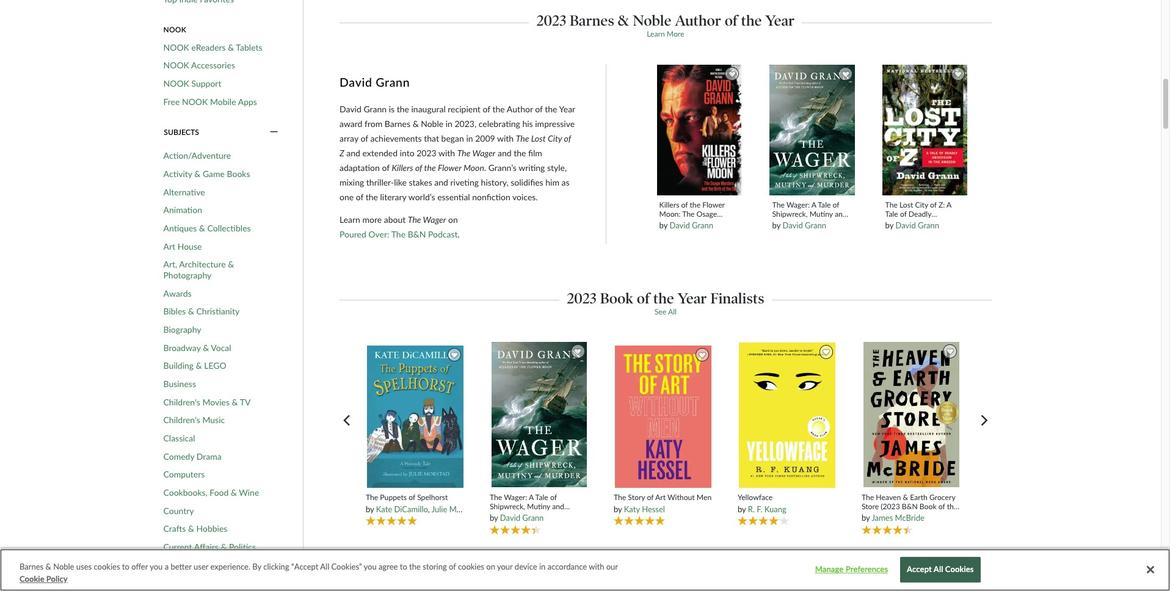 Task type: locate. For each thing, give the bounding box(es) containing it.
to right agree
[[400, 562, 407, 572]]

tablets
[[236, 42, 262, 52]]

0 horizontal spatial to
[[122, 562, 129, 572]]

lost inside the lost city of z
[[531, 133, 546, 144]]

poured over: the b&n podcast link
[[340, 229, 458, 240]]

0 horizontal spatial art
[[163, 241, 175, 251]]

1 vertical spatial tale
[[885, 210, 898, 219]]

0 vertical spatial city
[[548, 133, 562, 144]]

0 horizontal spatial killers
[[392, 163, 413, 173]]

david for 2023 barnes & noble author of the year the wager: a tale of shipwreck, mutiny and murder (2023 b&n author of the year) image
[[783, 221, 803, 231]]

0 vertical spatial the wager: a tale of shipwreck, mutiny and murder (2023 b&n author of the year) image
[[769, 64, 856, 196]]

wine
[[239, 487, 259, 498]]

0 horizontal spatial a
[[529, 493, 534, 502]]

lost up film
[[531, 133, 546, 144]]

2 vertical spatial tale
[[535, 493, 548, 502]]

2023 for 2023 book of the year finalists
[[567, 289, 597, 307]]

by david grann for the wager: a tale of shipwreck, mutiny and murder (2023 b&n author of the year) link related to 2023 book of the year finalists
[[490, 513, 544, 523]]

ereaders
[[191, 42, 226, 52]]

nook support
[[163, 78, 221, 89]]

noble inside david grann is the inaugural recipient of the author of the year award from barnes & noble in 2023, celebrating his impressive array of achievements that began in 2009 with
[[421, 119, 443, 129]]

killers up moon:
[[659, 200, 679, 209]]

0 horizontal spatial cookies
[[94, 562, 120, 572]]

of inside 2023 barnes & noble author of the year learn more
[[725, 12, 738, 30]]

1 horizontal spatial the wager: a tale of shipwreck, mutiny and murder (2023 b&n author of the year) link
[[772, 200, 852, 237]]

0 horizontal spatial the wager: a tale of shipwreck, mutiny and murder (2023 b&n author of the year)
[[490, 493, 586, 530]]

obsession
[[885, 219, 919, 228]]

buy
[[555, 564, 580, 581]]

author
[[675, 12, 721, 30], [507, 104, 533, 114], [772, 228, 795, 237], [554, 511, 577, 520]]

children's
[[163, 397, 200, 407], [163, 415, 200, 425]]

city down impressive
[[548, 133, 562, 144]]

noble inside barnes & noble uses cookies to offer you a better user experience. by clicking "accept all cookies" you agree to the storing of cookies on your device in accordance with our cookie policy
[[53, 562, 74, 572]]

antiques & collectibles link
[[163, 223, 251, 234]]

of inside the puppets of spelhorst by kate dicamillo , julie morstad (illustrator)
[[409, 493, 415, 502]]

the story of art without men image
[[615, 345, 712, 489]]

lost for the lost city of z: a tale of deadly obsession in the amazon
[[900, 200, 913, 209]]

flower up riveting at the top of the page
[[438, 163, 462, 173]]

book
[[600, 289, 633, 307], [920, 502, 937, 511]]

david for 2023 book of the year finalists's the wager: a tale of shipwreck, mutiny and murder (2023 b&n author of the year) image
[[500, 513, 520, 523]]

killers inside killers of the flower moon: the osage murders and the birth of the fbi
[[659, 200, 679, 209]]

yellowface by r. f. kuang
[[738, 493, 786, 514]]

1 horizontal spatial mutiny
[[810, 210, 833, 219]]

1 vertical spatial city
[[915, 200, 928, 209]]

murder right birth at the right top of the page
[[772, 219, 797, 228]]

barnes
[[570, 12, 614, 30], [385, 119, 410, 129], [20, 562, 44, 572]]

&
[[618, 12, 629, 30], [228, 42, 234, 52], [413, 119, 419, 129], [194, 169, 201, 179], [199, 223, 205, 233], [228, 259, 234, 270], [188, 306, 194, 316], [203, 342, 209, 353], [196, 360, 202, 371], [232, 397, 238, 407], [231, 487, 237, 498], [903, 493, 908, 502], [188, 524, 194, 534], [221, 542, 227, 552], [189, 560, 196, 570], [46, 562, 51, 572], [211, 578, 217, 588], [625, 581, 630, 591]]

all right "accept on the left of the page
[[320, 562, 329, 572]]

city inside the lost city of z: a tale of deadly obsession in the amazon
[[915, 200, 928, 209]]

off
[[705, 564, 726, 581]]

2 horizontal spatial barnes
[[570, 12, 614, 30]]

storing
[[423, 562, 447, 572]]

noble up policy
[[53, 562, 74, 572]]

in inside the lost city of z: a tale of deadly obsession in the amazon
[[921, 219, 927, 228]]

with down celebrating
[[497, 133, 514, 144]]

by inside "the story of art without men by katy hessel"
[[614, 504, 622, 514]]

subjects button
[[163, 127, 279, 138]]

1 vertical spatial barnes
[[385, 119, 410, 129]]

2 vertical spatial barnes
[[20, 562, 44, 572]]

1 horizontal spatial barnes
[[385, 119, 410, 129]]

0 horizontal spatial ebooks
[[697, 581, 721, 591]]

1 horizontal spatial cookies
[[458, 562, 484, 572]]

learn more link
[[647, 30, 684, 39]]

city inside the lost city of z
[[548, 133, 562, 144]]

2 horizontal spatial year
[[765, 12, 795, 30]]

2 horizontal spatial tale
[[885, 210, 898, 219]]

all right accept
[[934, 565, 943, 574]]

nook up nook ereaders & tablets
[[163, 25, 186, 34]]

alternative
[[163, 187, 205, 197]]

by david grann for the wager: a tale of shipwreck, mutiny and murder (2023 b&n author of the year) link related to 2023 barnes & noble author of the year
[[772, 221, 826, 231]]

0 vertical spatial lost
[[531, 133, 546, 144]]

literary
[[380, 192, 406, 202]]

hessel
[[642, 504, 665, 514]]

like
[[394, 177, 407, 188]]

in down 2023,
[[466, 133, 473, 144]]

0 horizontal spatial tale
[[535, 493, 548, 502]]

(2023 for 2023 book of the year finalists
[[516, 511, 535, 520]]

0 vertical spatial wager:
[[787, 200, 810, 209]]

mixing
[[340, 177, 364, 188]]

crafts
[[163, 524, 186, 534]]

& inside 'buy one, get one 50% off ebooks mix & match hundreds of ebooks'
[[625, 581, 630, 591]]

get
[[617, 564, 641, 581]]

cookbooks,
[[163, 487, 207, 498]]

mutiny for 2023 book of the year finalists
[[527, 502, 550, 511]]

all right see
[[668, 307, 677, 316]]

achievements
[[370, 133, 422, 144]]

nook
[[163, 25, 186, 34], [163, 42, 189, 52], [163, 60, 189, 70], [163, 78, 189, 89], [182, 96, 208, 107]]

hobbies
[[196, 524, 227, 534]]

game
[[203, 169, 225, 179]]

cookies left your
[[458, 562, 484, 572]]

r. f. kuang link
[[748, 504, 786, 514]]

into
[[400, 148, 414, 158]]

0 horizontal spatial year)
[[502, 520, 518, 530]]

1 vertical spatial wager:
[[504, 493, 527, 502]]

cookies right uses
[[94, 562, 120, 572]]

the wager: a tale of shipwreck, mutiny and murder (2023 b&n author of the year) image
[[769, 64, 856, 196], [491, 342, 588, 488]]

1 vertical spatial the wager: a tale of shipwreck, mutiny and murder (2023 b&n author of the year) link
[[490, 493, 589, 530]]

0 vertical spatial on
[[448, 215, 458, 225]]

katy
[[624, 504, 640, 514]]

. down essential
[[458, 229, 460, 240]]

the inside . grann's writing style, mixing thriller-like stakes and riveting history, solidifies him as one of the literary world's essential nonfiction voices.
[[366, 192, 378, 202]]

1 horizontal spatial the wager: a tale of shipwreck, mutiny and murder (2023 b&n author of the year)
[[772, 200, 847, 237]]

1 vertical spatial shipwreck,
[[490, 502, 525, 511]]

& inside the heaven & earth grocery store (2023 b&n book of the year)
[[903, 493, 908, 502]]

crafts & hobbies
[[163, 524, 227, 534]]

of inside . grann's writing style, mixing thriller-like stakes and riveting history, solidifies him as one of the literary world's essential nonfiction voices.
[[356, 192, 363, 202]]

without
[[667, 493, 695, 502]]

1 horizontal spatial noble
[[421, 119, 443, 129]]

.
[[484, 163, 486, 173], [458, 229, 460, 240]]

the wager: a tale of shipwreck, mutiny and murder (2023 b&n author of the year) for 2023 barnes & noble author of the year
[[772, 200, 847, 237]]

2 horizontal spatial (2023
[[881, 502, 900, 511]]

1 horizontal spatial with
[[497, 133, 514, 144]]

0 vertical spatial wager
[[472, 148, 496, 158]]

0 horizontal spatial lost
[[531, 133, 546, 144]]

1 horizontal spatial wager:
[[787, 200, 810, 209]]

all inside button
[[934, 565, 943, 574]]

you left agree
[[364, 562, 377, 572]]

art inside "the story of art without men by katy hessel"
[[655, 493, 666, 502]]

activity & game books
[[163, 169, 250, 179]]

0 vertical spatial year
[[765, 12, 795, 30]]

2023
[[537, 12, 566, 30], [417, 148, 436, 158], [567, 289, 597, 307]]

dance & dj
[[163, 560, 208, 570]]

nook up nook support
[[163, 60, 189, 70]]

(2023 inside the heaven & earth grocery store (2023 b&n book of the year)
[[881, 502, 900, 511]]

the wager: a tale of shipwreck, mutiny and murder (2023 b&n author of the year) for 2023 book of the year finalists
[[490, 493, 586, 530]]

1 vertical spatial lost
[[900, 200, 913, 209]]

flower for moon:
[[702, 200, 725, 209]]

flower inside killers of the flower moon: the osage murders and the birth of the fbi
[[702, 200, 725, 209]]

2 vertical spatial 2023
[[567, 289, 597, 307]]

art
[[163, 241, 175, 251], [655, 493, 666, 502]]

riveting
[[450, 177, 479, 188]]

art up the hessel
[[655, 493, 666, 502]]

1 horizontal spatial you
[[364, 562, 377, 572]]

killers for killers of the flower moon
[[392, 163, 413, 173]]

1 vertical spatial the wager: a tale of shipwreck, mutiny and murder (2023 b&n author of the year)
[[490, 493, 586, 530]]

the inside and the film adaptation of
[[514, 148, 526, 158]]

with down began
[[438, 148, 455, 158]]

2 cookies from the left
[[458, 562, 484, 572]]

1 vertical spatial the wager: a tale of shipwreck, mutiny and murder (2023 b&n author of the year) image
[[491, 342, 588, 488]]

about
[[384, 215, 406, 225]]

broadway
[[163, 342, 201, 353]]

one
[[644, 564, 672, 581]]

0 horizontal spatial book
[[600, 289, 633, 307]]

city for the lost city of z: a tale of deadly obsession in the amazon
[[915, 200, 928, 209]]

wager down 2009
[[472, 148, 496, 158]]

style,
[[547, 163, 567, 173]]

more
[[362, 215, 382, 225]]

0 horizontal spatial .
[[458, 229, 460, 240]]

city
[[548, 133, 562, 144], [915, 200, 928, 209]]

in right device
[[539, 562, 546, 572]]

. left grann's
[[484, 163, 486, 173]]

1 children's from the top
[[163, 397, 200, 407]]

1 horizontal spatial on
[[486, 562, 495, 572]]

on up "podcast"
[[448, 215, 458, 225]]

you
[[150, 562, 163, 572], [364, 562, 377, 572]]

tale for 2023 book of the year finalists
[[535, 493, 548, 502]]

killers of the flower moon: the osage murders and the birth of the fbi link
[[659, 200, 739, 237]]

the wager: a tale of shipwreck, mutiny and murder (2023 b&n author of the year) link for 2023 book of the year finalists
[[490, 493, 589, 530]]

nook for nook support
[[163, 78, 189, 89]]

0 vertical spatial children's
[[163, 397, 200, 407]]

the wager: a tale of shipwreck, mutiny and murder (2023 b&n author of the year) link
[[772, 200, 852, 237], [490, 493, 589, 530]]

grann
[[376, 75, 410, 89], [364, 104, 387, 114], [692, 221, 713, 231], [805, 221, 826, 231], [918, 221, 939, 231], [522, 513, 544, 523]]

by inside yellowface by r. f. kuang
[[738, 504, 746, 514]]

0 vertical spatial killers
[[392, 163, 413, 173]]

the inside the heaven & earth grocery store (2023 b&n book of the year)
[[862, 493, 874, 502]]

flower for moon
[[438, 163, 462, 173]]

antiques
[[163, 223, 197, 233]]

1 vertical spatial year)
[[862, 511, 878, 520]]

1 vertical spatial with
[[438, 148, 455, 158]]

0 horizontal spatial the wager: a tale of shipwreck, mutiny and murder (2023 b&n author of the year) image
[[491, 342, 588, 488]]

1 cookies from the left
[[94, 562, 120, 572]]

0 vertical spatial the wager: a tale of shipwreck, mutiny and murder (2023 b&n author of the year) link
[[772, 200, 852, 237]]

children's for children's music
[[163, 415, 200, 425]]

0 vertical spatial tale
[[818, 200, 831, 209]]

ebooks right the off
[[729, 564, 777, 581]]

2023 inside the 2023 book of the year finalists see all
[[567, 289, 597, 307]]

with inside david grann is the inaugural recipient of the author of the year award from barnes & noble in 2023, celebrating his impressive array of achievements that began in 2009 with
[[497, 133, 514, 144]]

0 vertical spatial the wager: a tale of shipwreck, mutiny and murder (2023 b&n author of the year)
[[772, 200, 847, 237]]

1 vertical spatial mutiny
[[527, 502, 550, 511]]

grocery
[[929, 493, 955, 502]]

0 vertical spatial with
[[497, 133, 514, 144]]

1 vertical spatial children's
[[163, 415, 200, 425]]

to
[[122, 562, 129, 572], [400, 562, 407, 572]]

manage preferences
[[815, 565, 888, 574]]

2 vertical spatial with
[[589, 562, 604, 572]]

2023 inside 2023 barnes & noble author of the year learn more
[[537, 12, 566, 30]]

action/adventure
[[163, 150, 231, 161]]

inaugural
[[411, 104, 446, 114]]

the puppets of spelhorst image
[[367, 345, 464, 489]]

tale for 2023 barnes & noble author of the year
[[818, 200, 831, 209]]

0 horizontal spatial the wager: a tale of shipwreck, mutiny and murder (2023 b&n author of the year) link
[[490, 493, 589, 530]]

a for 2023 book of the year finalists
[[529, 493, 534, 502]]

flower up osage
[[702, 200, 725, 209]]

1 to from the left
[[122, 562, 129, 572]]

book inside the 2023 book of the year finalists see all
[[600, 289, 633, 307]]

1 vertical spatial .
[[458, 229, 460, 240]]

children's down business link
[[163, 397, 200, 407]]

shipwreck, for 2023 barnes & noble author of the year
[[772, 210, 808, 219]]

. inside the learn more about the wager on poured over: the b&n podcast .
[[458, 229, 460, 240]]

killers of the flower moon: the osage murders and the birth of the fbi image
[[656, 64, 742, 196]]

apps
[[238, 96, 257, 107]]

1 horizontal spatial city
[[915, 200, 928, 209]]

tale inside the lost city of z: a tale of deadly obsession in the amazon
[[885, 210, 898, 219]]

of inside the heaven & earth grocery store (2023 b&n book of the year)
[[938, 502, 945, 511]]

nook for nook ereaders & tablets
[[163, 42, 189, 52]]

over:
[[368, 229, 389, 240]]

0 vertical spatial shipwreck,
[[772, 210, 808, 219]]

wager up "podcast"
[[423, 215, 446, 225]]

b&n inside the heaven & earth grocery store (2023 b&n book of the year)
[[902, 502, 918, 511]]

on left your
[[486, 562, 495, 572]]

0 horizontal spatial (2023
[[516, 511, 535, 520]]

is
[[389, 104, 395, 114]]

1 horizontal spatial (2023
[[798, 219, 818, 228]]

1 horizontal spatial the wager: a tale of shipwreck, mutiny and murder (2023 b&n author of the year) image
[[769, 64, 856, 196]]

business
[[163, 379, 196, 389]]

with inside barnes & noble uses cookies to offer you a better user experience. by clicking "accept all cookies" you agree to the storing of cookies on your device in accordance with our cookie policy
[[589, 562, 604, 572]]

amazon
[[885, 228, 912, 237]]

2 children's from the top
[[163, 415, 200, 425]]

the wager: a tale of shipwreck, mutiny and murder (2023 b&n author of the year)
[[772, 200, 847, 237], [490, 493, 586, 530]]

city up deadly
[[915, 200, 928, 209]]

0 vertical spatial mutiny
[[810, 210, 833, 219]]

1 vertical spatial 2023
[[417, 148, 436, 158]]

2 vertical spatial noble
[[53, 562, 74, 572]]

country link
[[163, 505, 194, 516]]

to left offer
[[122, 562, 129, 572]]

support
[[191, 78, 221, 89]]

noble up learn more link
[[633, 12, 671, 30]]

0 vertical spatial noble
[[633, 12, 671, 30]]

1 horizontal spatial shipwreck,
[[772, 210, 808, 219]]

and inside . grann's writing style, mixing thriller-like stakes and riveting history, solidifies him as one of the literary world's essential nonfiction voices.
[[434, 177, 448, 188]]

0 horizontal spatial wager:
[[504, 493, 527, 502]]

in inside barnes & noble uses cookies to offer you a better user experience. by clicking "accept all cookies" you agree to the storing of cookies on your device in accordance with our cookie policy
[[539, 562, 546, 572]]

1 horizontal spatial book
[[920, 502, 937, 511]]

0 horizontal spatial noble
[[53, 562, 74, 572]]

array
[[340, 133, 358, 144]]

& inside 2023 barnes & noble author of the year learn more
[[618, 12, 629, 30]]

music
[[202, 415, 225, 425]]

art up art,
[[163, 241, 175, 251]]

1 horizontal spatial flower
[[702, 200, 725, 209]]

1 vertical spatial on
[[486, 562, 495, 572]]

learn left more
[[647, 30, 665, 39]]

1 horizontal spatial learn
[[647, 30, 665, 39]]

0 horizontal spatial year
[[559, 104, 575, 114]]

book inside the heaven & earth grocery store (2023 b&n book of the year)
[[920, 502, 937, 511]]

the inside killers of the flower moon: the osage murders and the birth of the fbi
[[682, 210, 695, 219]]

year inside 2023 barnes & noble author of the year learn more
[[765, 12, 795, 30]]

cookies
[[945, 565, 974, 574]]

author inside david grann is the inaugural recipient of the author of the year award from barnes & noble in 2023, celebrating his impressive array of achievements that began in 2009 with
[[507, 104, 533, 114]]

learn up 'poured'
[[340, 215, 360, 225]]

1 horizontal spatial all
[[668, 307, 677, 316]]

murder right morstad
[[490, 511, 514, 520]]

world's
[[408, 192, 435, 202]]

lost inside the lost city of z: a tale of deadly obsession in the amazon
[[900, 200, 913, 209]]

0 horizontal spatial you
[[150, 562, 163, 572]]

1 vertical spatial wager
[[423, 215, 446, 225]]

with left our
[[589, 562, 604, 572]]

accept all cookies button
[[900, 557, 981, 583]]

with
[[497, 133, 514, 144], [438, 148, 455, 158], [589, 562, 604, 572]]

0 horizontal spatial flower
[[438, 163, 462, 173]]

spelhorst
[[417, 493, 448, 502]]

1 vertical spatial art
[[655, 493, 666, 502]]

0 vertical spatial murder
[[772, 219, 797, 228]]

ebooks down the off
[[697, 581, 721, 591]]

in up began
[[446, 119, 452, 129]]

noble up that
[[421, 119, 443, 129]]

murder
[[772, 219, 797, 228], [490, 511, 514, 520]]

killers for killers of the flower moon: the osage murders and the birth of the fbi
[[659, 200, 679, 209]]

,
[[428, 504, 430, 514]]

accessories
[[191, 60, 235, 70]]

david for "the lost city of z: a tale of deadly obsession in the amazon" image
[[896, 221, 916, 231]]

1 vertical spatial book
[[920, 502, 937, 511]]

wager: for 2023 book of the year finalists
[[504, 493, 527, 502]]

the wager: a tale of shipwreck, mutiny and murder (2023 b&n author of the year) link for 2023 barnes & noble author of the year
[[772, 200, 852, 237]]

killers up like
[[392, 163, 413, 173]]

1 horizontal spatial .
[[484, 163, 486, 173]]

& inside david grann is the inaugural recipient of the author of the year award from barnes & noble in 2023, celebrating his impressive array of achievements that began in 2009 with
[[413, 119, 419, 129]]

see all link
[[655, 307, 677, 316]]

children's for children's movies & tv
[[163, 397, 200, 407]]

b&n
[[820, 219, 835, 228], [408, 229, 426, 240], [902, 502, 918, 511], [537, 511, 553, 520]]

james
[[872, 513, 893, 523]]

& inside barnes & noble uses cookies to offer you a better user experience. by clicking "accept all cookies" you agree to the storing of cookies on your device in accordance with our cookie policy
[[46, 562, 51, 572]]

bibles
[[163, 306, 186, 316]]

2 horizontal spatial all
[[934, 565, 943, 574]]

year inside the 2023 book of the year finalists see all
[[678, 289, 707, 307]]

1 horizontal spatial year
[[678, 289, 707, 307]]

0 horizontal spatial wager
[[423, 215, 446, 225]]

0 horizontal spatial 2023
[[417, 148, 436, 158]]

nook ereaders & tablets link
[[163, 42, 262, 53]]

1 horizontal spatial 2023
[[537, 12, 566, 30]]

accordance
[[548, 562, 587, 572]]

moon
[[464, 163, 484, 173]]

vocal
[[211, 342, 231, 353]]

1 horizontal spatial lost
[[900, 200, 913, 209]]

in down deadly
[[921, 219, 927, 228]]

lost up deadly
[[900, 200, 913, 209]]

mutiny for 2023 barnes & noble author of the year
[[810, 210, 833, 219]]

a for 2023 barnes & noble author of the year
[[811, 200, 816, 209]]

0 horizontal spatial murder
[[490, 511, 514, 520]]

1 horizontal spatial wager
[[472, 148, 496, 158]]

1 horizontal spatial year)
[[818, 228, 834, 237]]

2 vertical spatial year)
[[502, 520, 518, 530]]

0 vertical spatial learn
[[647, 30, 665, 39]]

nook up nook accessories
[[163, 42, 189, 52]]

0 vertical spatial year)
[[818, 228, 834, 237]]

all inside barnes & noble uses cookies to offer you a better user experience. by clicking "accept all cookies" you agree to the storing of cookies on your device in accordance with our cookie policy
[[320, 562, 329, 572]]

cookbooks, food & wine link
[[163, 487, 259, 498]]

and inside and the film adaptation of
[[498, 148, 512, 158]]

nook up the free
[[163, 78, 189, 89]]

children's up classical
[[163, 415, 200, 425]]

yellowface link
[[738, 493, 837, 502]]

0 horizontal spatial learn
[[340, 215, 360, 225]]

0 vertical spatial flower
[[438, 163, 462, 173]]

nook down nook support link
[[182, 96, 208, 107]]

you left a
[[150, 562, 163, 572]]



Task type: describe. For each thing, give the bounding box(es) containing it.
children's music link
[[163, 415, 225, 426]]

device
[[515, 562, 537, 572]]

the inside 2023 barnes & noble author of the year learn more
[[741, 12, 762, 30]]

the lost city of z: a tale of deadly obsession in the amazon link
[[885, 200, 965, 237]]

affairs
[[194, 542, 219, 552]]

manage preferences button
[[813, 558, 890, 582]]

by inside the puppets of spelhorst by kate dicamillo , julie morstad (illustrator)
[[366, 504, 374, 514]]

a
[[165, 562, 169, 572]]

the story of art without men by katy hessel
[[614, 493, 712, 514]]

nook ereaders & tablets
[[163, 42, 262, 52]]

offer
[[131, 562, 148, 572]]

morstad
[[449, 504, 479, 514]]

our
[[606, 562, 618, 572]]

barnes inside 2023 barnes & noble author of the year learn more
[[570, 12, 614, 30]]

from
[[365, 119, 382, 129]]

better
[[171, 562, 192, 572]]

mcbride
[[895, 513, 925, 523]]

art house link
[[163, 241, 202, 252]]

mobile
[[210, 96, 236, 107]]

z
[[340, 148, 344, 158]]

david for killers of the flower moon: the osage murders and the birth of the fbi image
[[670, 221, 690, 231]]

grann's
[[488, 163, 517, 173]]

2 you from the left
[[364, 562, 377, 572]]

grann inside david grann is the inaugural recipient of the author of the year award from barnes & noble in 2023, celebrating his impressive array of achievements that began in 2009 with
[[364, 104, 387, 114]]

kate
[[376, 504, 392, 514]]

alternative link
[[163, 187, 205, 197]]

children's movies & tv link
[[163, 397, 251, 407]]

free
[[163, 96, 180, 107]]

on inside the learn more about the wager on poured over: the b&n podcast .
[[448, 215, 458, 225]]

a inside the lost city of z: a tale of deadly obsession in the amazon
[[947, 200, 951, 209]]

david grann
[[340, 75, 410, 89]]

cookie
[[20, 574, 44, 584]]

match
[[632, 581, 653, 591]]

wager: for 2023 barnes & noble author of the year
[[787, 200, 810, 209]]

on inside barnes & noble uses cookies to offer you a better user experience. by clicking "accept all cookies" you agree to the storing of cookies on your device in accordance with our cookie policy
[[486, 562, 495, 572]]

tv
[[240, 397, 251, 407]]

the inside "the story of art without men by katy hessel"
[[614, 493, 626, 502]]

1 horizontal spatial ebooks
[[729, 564, 777, 581]]

& inside art, architecture & photography
[[228, 259, 234, 270]]

1 you from the left
[[150, 562, 163, 572]]

nook for nook accessories
[[163, 60, 189, 70]]

the inside the lost city of z
[[516, 133, 529, 144]]

0 horizontal spatial with
[[438, 148, 455, 158]]

see
[[655, 307, 666, 316]]

the inside the puppets of spelhorst by kate dicamillo , julie morstad (illustrator)
[[366, 493, 378, 502]]

the heaven & earth grocery store (2023 b&n book of the year) image
[[863, 342, 960, 488]]

the inside the lost city of z: a tale of deadly obsession in the amazon
[[929, 219, 940, 228]]

wager inside the learn more about the wager on poured over: the b&n podcast .
[[423, 215, 446, 225]]

2 to from the left
[[400, 562, 407, 572]]

all inside the 2023 book of the year finalists see all
[[668, 307, 677, 316]]

nook for nook
[[163, 25, 186, 34]]

computers
[[163, 469, 205, 480]]

of inside the 2023 book of the year finalists see all
[[637, 289, 650, 307]]

the puppets of spelhorst by kate dicamillo , julie morstad (illustrator)
[[366, 493, 518, 514]]

of inside the lost city of z
[[564, 133, 571, 144]]

year) for 2023 book of the year finalists
[[502, 520, 518, 530]]

learn inside the learn more about the wager on poured over: the b&n podcast .
[[340, 215, 360, 225]]

kate dicamillo link
[[376, 504, 428, 514]]

2023 for 2023 barnes & noble author of the year
[[537, 12, 566, 30]]

drama
[[197, 451, 222, 461]]

and inside killers of the flower moon: the osage murders and the birth of the fbi
[[689, 219, 701, 228]]

the wager: a tale of shipwreck, mutiny and murder (2023 b&n author of the year) image for 2023 barnes & noble author of the year
[[769, 64, 856, 196]]

barnes inside barnes & noble uses cookies to offer you a better user experience. by clicking "accept all cookies" you agree to the storing of cookies on your device in accordance with our cookie policy
[[20, 562, 44, 572]]

bibles & christianity
[[163, 306, 239, 316]]

cookies"
[[331, 562, 362, 572]]

nonfiction
[[472, 192, 510, 202]]

(2023 for 2023 barnes & noble author of the year
[[798, 219, 818, 228]]

by david grann for the lost city of z: a tale of deadly obsession in the amazon link
[[885, 221, 939, 231]]

books
[[227, 169, 250, 179]]

adaptation
[[340, 163, 380, 173]]

experience.
[[210, 562, 250, 572]]

clicking
[[263, 562, 289, 572]]

2009
[[475, 133, 495, 144]]

country
[[163, 505, 194, 516]]

the inside the heaven & earth grocery store (2023 b&n book of the year)
[[947, 502, 958, 511]]

by david grann for killers of the flower moon: the osage murders and the birth of the fbi link on the top of page
[[659, 221, 713, 231]]

privacy alert dialog
[[0, 549, 1170, 591]]

0 vertical spatial art
[[163, 241, 175, 251]]

art, architecture & photography link
[[163, 259, 265, 281]]

50%
[[675, 564, 702, 581]]

city for the lost city of z
[[548, 133, 562, 144]]

killers of the flower moon
[[392, 163, 484, 173]]

current
[[163, 542, 192, 552]]

biography
[[163, 324, 201, 335]]

noble inside 2023 barnes & noble author of the year learn more
[[633, 12, 671, 30]]

the inside barnes & noble uses cookies to offer you a better user experience. by clicking "accept all cookies" you agree to the storing of cookies on your device in accordance with our cookie policy
[[409, 562, 421, 572]]

yellowface
[[738, 493, 773, 502]]

2023 barnes & noble author of the year learn more
[[537, 12, 795, 39]]

year inside david grann is the inaugural recipient of the author of the year award from barnes & noble in 2023, celebrating his impressive array of achievements that began in 2009 with
[[559, 104, 575, 114]]

activity & game books link
[[163, 169, 250, 179]]

voices.
[[512, 192, 538, 202]]

of inside 'buy one, get one 50% off ebooks mix & match hundreds of ebooks'
[[688, 581, 695, 591]]

store
[[862, 502, 879, 511]]

z:
[[939, 200, 945, 209]]

year) for 2023 barnes & noble author of the year
[[818, 228, 834, 237]]

david inside david grann is the inaugural recipient of the author of the year award from barnes & noble in 2023, celebrating his impressive array of achievements that began in 2009 with
[[340, 104, 361, 114]]

finalists
[[710, 289, 764, 307]]

katy hessel link
[[624, 504, 665, 514]]

barnes inside david grann is the inaugural recipient of the author of the year award from barnes & noble in 2023, celebrating his impressive array of achievements that began in 2009 with
[[385, 119, 410, 129]]

the inside the 2023 book of the year finalists see all
[[653, 289, 674, 307]]

of inside "the story of art without men by katy hessel"
[[647, 493, 654, 502]]

of inside barnes & noble uses cookies to offer you a better user experience. by clicking "accept all cookies" you agree to the storing of cookies on your device in accordance with our cookie policy
[[449, 562, 456, 572]]

the lost city of z: a tale of deadly obsession in the amazon image
[[882, 64, 968, 196]]

lost for the lost city of z
[[531, 133, 546, 144]]

nook accessories link
[[163, 60, 235, 71]]

of inside and the film adaptation of
[[382, 163, 390, 173]]

the wager: a tale of shipwreck, mutiny and murder (2023 b&n author of the year) image for 2023 book of the year finalists
[[491, 342, 588, 488]]

and extended into 2023 with the wager
[[344, 148, 496, 158]]

minus image
[[270, 127, 278, 138]]

b&n inside the learn more about the wager on poured over: the b&n podcast .
[[408, 229, 426, 240]]

comedy
[[163, 451, 194, 461]]

moon:
[[659, 210, 681, 219]]

james mcbride link
[[872, 513, 925, 523]]

learn inside 2023 barnes & noble author of the year learn more
[[647, 30, 665, 39]]

men
[[697, 493, 712, 502]]

david grann is the inaugural recipient of the author of the year award from barnes & noble in 2023, celebrating his impressive array of achievements that began in 2009 with
[[340, 104, 575, 144]]

r.
[[748, 504, 755, 514]]

. inside . grann's writing style, mixing thriller-like stakes and riveting history, solidifies him as one of the literary world's essential nonfiction voices.
[[484, 163, 486, 173]]

broadway & vocal
[[163, 342, 231, 353]]

with for storing
[[589, 562, 604, 572]]

dj
[[198, 560, 208, 570]]

author inside 2023 barnes & noble author of the year learn more
[[675, 12, 721, 30]]

murder for 2023 barnes & noble author of the year
[[772, 219, 797, 228]]

award
[[340, 119, 362, 129]]

action/adventure link
[[163, 150, 231, 161]]

puppets
[[380, 493, 407, 502]]

the inside the lost city of z: a tale of deadly obsession in the amazon
[[885, 200, 898, 209]]

collectibles
[[207, 223, 251, 233]]

with for impressive
[[497, 133, 514, 144]]

podcast
[[428, 229, 458, 240]]

classical link
[[163, 433, 195, 444]]

shipwreck, for 2023 book of the year finalists
[[490, 502, 525, 511]]

yellowface image
[[739, 342, 836, 489]]

murders
[[659, 219, 687, 228]]

awards
[[163, 288, 191, 298]]

year) inside the heaven & earth grocery store (2023 b&n book of the year)
[[862, 511, 878, 520]]

poured
[[340, 229, 366, 240]]

your
[[497, 562, 513, 572]]

murder for 2023 book of the year finalists
[[490, 511, 514, 520]]

accept all cookies
[[907, 565, 974, 574]]

nook support link
[[163, 78, 221, 89]]

awards link
[[163, 288, 191, 299]]

the story of art without men link
[[614, 493, 713, 502]]



Task type: vqa. For each thing, say whether or not it's contained in the screenshot.
Get 5% Back "image" related to 1x
no



